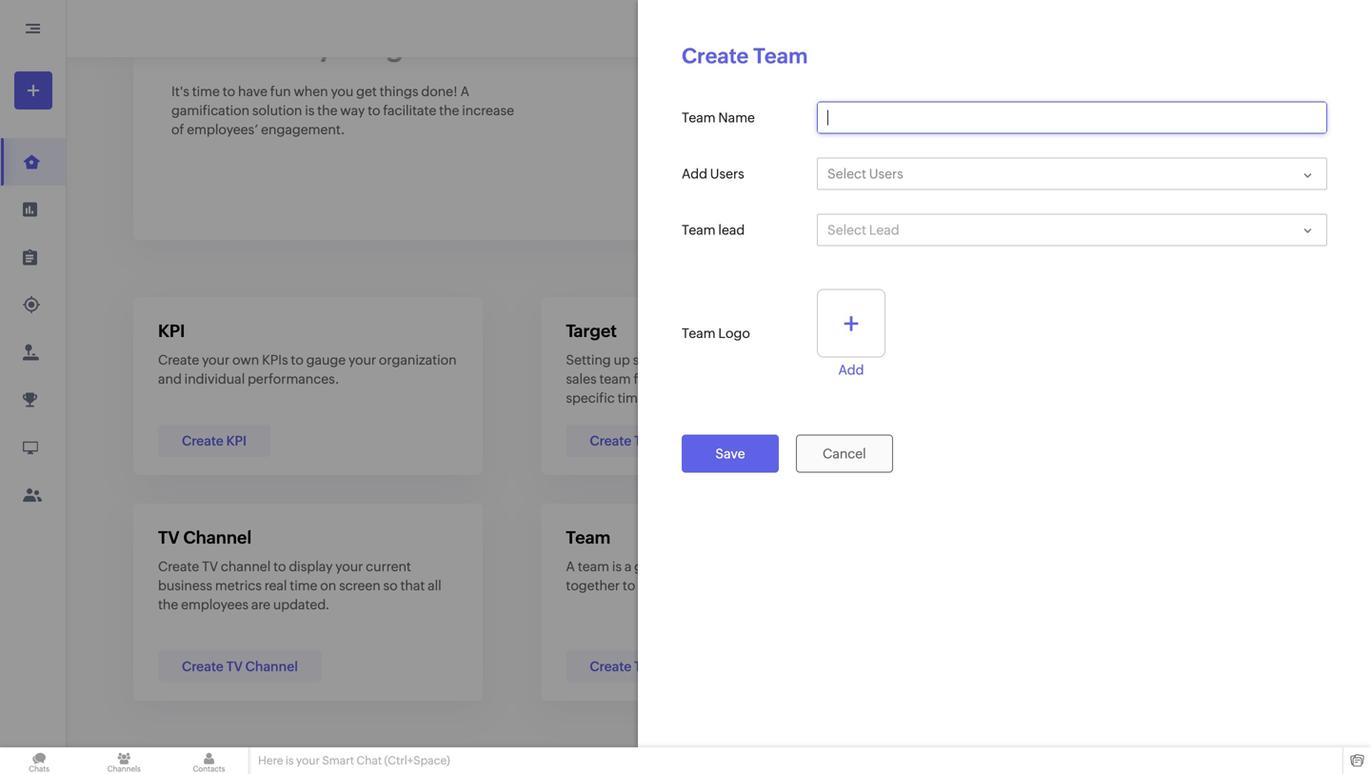 Task type: vqa. For each thing, say whether or not it's contained in the screenshot.
'when'
yes



Task type: describe. For each thing, give the bounding box(es) containing it.
create down individual
[[182, 433, 224, 448]]

your right gauge
[[349, 352, 376, 368]]

create down the 'employees'
[[182, 659, 224, 674]]

create tv channel to display your current business metrics real time on screen so that all the employees are updated.
[[158, 559, 442, 612]]

team logo
[[682, 326, 750, 341]]

kpis
[[262, 352, 288, 368]]

1 horizontal spatial sales
[[633, 352, 664, 368]]

have
[[238, 84, 268, 99]]

your up individual
[[202, 352, 230, 368]]

engagement.
[[261, 122, 345, 137]]

targets
[[666, 352, 710, 368]]

save button
[[682, 435, 779, 473]]

your down keep
[[769, 371, 796, 387]]

here is your smart chat (ctrl+space)
[[258, 754, 450, 767]]

name
[[718, 110, 755, 125]]

gamification
[[171, 103, 250, 118]]

get
[[356, 84, 377, 99]]

team for team
[[566, 528, 611, 548]]

working
[[760, 559, 810, 574]]

create your own kpis to gauge your organization and individual performances.
[[158, 352, 457, 387]]

on inside create tv channel to display your current business metrics real time on screen so that all the employees are updated.
[[320, 578, 336, 593]]

add for add users
[[682, 166, 707, 181]]

time.
[[618, 390, 650, 406]]

your up get
[[317, 30, 379, 63]]

achieving
[[706, 371, 766, 387]]

you for to achieve your goals.
[[331, 84, 354, 99]]

team for team name
[[682, 110, 716, 125]]

specific
[[566, 390, 615, 406]]

individuals
[[690, 559, 757, 574]]

done!
[[421, 84, 458, 99]]

of inside a team is a group of individuals working together to achieve their goal.
[[675, 559, 687, 574]]

create inside create tv channel to display your current business metrics real time on screen so that all the employees are updated.
[[158, 559, 199, 574]]

team lead
[[682, 222, 745, 238]]

users for add users
[[710, 166, 744, 181]]

a inside it's time to have fun when you get things done! a gamification solution is the way to facilitate the increase of employees' engagement.
[[460, 84, 470, 99]]

when
[[294, 84, 328, 99]]

users for select users
[[869, 166, 903, 181]]

chats image
[[0, 747, 78, 774]]

own
[[232, 352, 259, 368]]

it's
[[171, 84, 189, 99]]

0 horizontal spatial create team
[[590, 659, 667, 674]]

to down get
[[368, 103, 380, 118]]

employees
[[181, 597, 249, 612]]

help
[[713, 352, 740, 368]]

add users
[[682, 166, 744, 181]]

group
[[634, 559, 672, 574]]

lead
[[869, 222, 899, 238]]

together
[[566, 578, 620, 593]]

a team is a group of individuals working together to achieve their goal.
[[566, 559, 810, 593]]

the inside create tv channel to display your current business metrics real time on screen so that all the employees are updated.
[[158, 597, 178, 612]]

1 horizontal spatial create team
[[682, 44, 808, 68]]

create tv channel
[[182, 659, 298, 674]]

channels image
[[85, 747, 163, 774]]

1 horizontal spatial target
[[634, 433, 673, 448]]

screen
[[339, 578, 381, 593]]

things
[[380, 84, 418, 99]]

cancel button
[[796, 435, 893, 473]]

contacts image
[[170, 747, 248, 774]]

display
[[289, 559, 333, 574]]

channel
[[221, 559, 271, 574]]

0 horizontal spatial target
[[566, 321, 617, 341]]

for
[[835, 371, 853, 387]]

cancel
[[823, 446, 866, 461]]

Select Lead field
[[817, 214, 1327, 246]]

to inside the create your own kpis to gauge your organization and individual performances.
[[291, 352, 304, 368]]

time inside it's time to have fun when you get things done! a gamification solution is the way to facilitate the increase of employees' engagement.
[[192, 84, 220, 99]]

create inside the create your own kpis to gauge your organization and individual performances.
[[158, 352, 199, 368]]

here
[[258, 754, 283, 767]]

tv channel
[[158, 528, 252, 548]]

you for target
[[776, 352, 798, 368]]

fun
[[270, 84, 291, 99]]

to achieve your goals.
[[171, 30, 468, 63]]

lead
[[718, 222, 745, 238]]

business
[[158, 578, 212, 593]]

user image
[[1312, 13, 1343, 44]]

create down specific on the left of page
[[590, 433, 632, 448]]

facilitate
[[383, 103, 436, 118]]

team name
[[682, 110, 755, 125]]

a inside a team is a group of individuals working together to achieve their goal.
[[624, 559, 632, 574]]

0 horizontal spatial achieve
[[205, 30, 311, 63]]

select for select users
[[827, 166, 866, 181]]

on inside the setting up sales targets help keep you and your sales team focused on achieving your goals for a specific time.
[[687, 371, 703, 387]]



Task type: locate. For each thing, give the bounding box(es) containing it.
a right done!
[[460, 84, 470, 99]]

the down when
[[317, 103, 338, 118]]

0 horizontal spatial of
[[171, 122, 184, 137]]

add
[[682, 166, 707, 181], [838, 362, 864, 378]]

your up 'for'
[[827, 352, 855, 368]]

you right keep
[[776, 352, 798, 368]]

1 vertical spatial create team
[[590, 659, 667, 674]]

select users
[[827, 166, 903, 181]]

0 horizontal spatial tv
[[158, 528, 180, 548]]

you inside the setting up sales targets help keep you and your sales team focused on achieving your goals for a specific time.
[[776, 352, 798, 368]]

1 vertical spatial kpi
[[226, 433, 247, 448]]

keep
[[743, 352, 773, 368]]

0 vertical spatial time
[[192, 84, 220, 99]]

0 vertical spatial add
[[682, 166, 707, 181]]

tv down tv channel
[[202, 559, 218, 574]]

to up the real
[[273, 559, 286, 574]]

0 vertical spatial sales
[[633, 352, 664, 368]]

you up way
[[331, 84, 354, 99]]

1 horizontal spatial achieve
[[638, 578, 686, 593]]

list
[[0, 138, 66, 519]]

1 vertical spatial add
[[838, 362, 864, 378]]

0 vertical spatial channel
[[183, 528, 252, 548]]

team
[[599, 371, 631, 387], [578, 559, 609, 574]]

1 vertical spatial a
[[624, 559, 632, 574]]

target up 'setting'
[[566, 321, 617, 341]]

on
[[687, 371, 703, 387], [320, 578, 336, 593]]

0 horizontal spatial on
[[320, 578, 336, 593]]

0 vertical spatial achieve
[[205, 30, 311, 63]]

create kpi
[[182, 433, 247, 448]]

select for select lead
[[827, 222, 866, 238]]

create team
[[682, 44, 808, 68], [590, 659, 667, 674]]

0 horizontal spatial kpi
[[158, 321, 185, 341]]

smart
[[322, 754, 354, 767]]

so
[[383, 578, 398, 593]]

and inside the create your own kpis to gauge your organization and individual performances.
[[158, 371, 182, 387]]

to inside a team is a group of individuals working together to achieve their goal.
[[623, 578, 635, 593]]

0 vertical spatial a
[[855, 371, 862, 387]]

1 horizontal spatial and
[[801, 352, 825, 368]]

tv inside create tv channel to display your current business metrics real time on screen so that all the employees are updated.
[[202, 559, 218, 574]]

0 vertical spatial a
[[460, 84, 470, 99]]

metrics
[[215, 578, 262, 593]]

select lead
[[827, 222, 899, 238]]

0 vertical spatial of
[[171, 122, 184, 137]]

1 vertical spatial and
[[158, 371, 182, 387]]

and inside the setting up sales targets help keep you and your sales team focused on achieving your goals for a specific time.
[[801, 352, 825, 368]]

your up screen
[[335, 559, 363, 574]]

add for add
[[838, 362, 864, 378]]

2 horizontal spatial tv
[[226, 659, 243, 674]]

a
[[855, 371, 862, 387], [624, 559, 632, 574]]

create up the team name
[[682, 44, 749, 68]]

sales
[[633, 352, 664, 368], [566, 371, 597, 387]]

the down done!
[[439, 103, 459, 118]]

0 vertical spatial kpi
[[158, 321, 185, 341]]

current
[[366, 559, 411, 574]]

time inside create tv channel to display your current business metrics real time on screen so that all the employees are updated.
[[290, 578, 317, 593]]

1 vertical spatial sales
[[566, 371, 597, 387]]

kpi
[[158, 321, 185, 341], [226, 433, 247, 448]]

up
[[614, 352, 630, 368]]

achieve down group
[[638, 578, 686, 593]]

create up individual
[[158, 352, 199, 368]]

select inside field
[[827, 222, 866, 238]]

solution
[[252, 103, 302, 118]]

0 vertical spatial select
[[827, 166, 866, 181]]

0 vertical spatial and
[[801, 352, 825, 368]]

you inside it's time to have fun when you get things done! a gamification solution is the way to facilitate the increase of employees' engagement.
[[331, 84, 354, 99]]

2 users from the left
[[869, 166, 903, 181]]

+
[[843, 306, 859, 341]]

1 vertical spatial achieve
[[638, 578, 686, 593]]

0 vertical spatial target
[[566, 321, 617, 341]]

goals
[[799, 371, 832, 387]]

kpi down individual
[[226, 433, 247, 448]]

create team up name
[[682, 44, 808, 68]]

time up gamification
[[192, 84, 220, 99]]

1 horizontal spatial users
[[869, 166, 903, 181]]

target
[[566, 321, 617, 341], [634, 433, 673, 448]]

to
[[171, 30, 199, 63], [223, 84, 235, 99], [368, 103, 380, 118], [291, 352, 304, 368], [273, 559, 286, 574], [623, 578, 635, 593]]

target down the time. in the bottom of the page
[[634, 433, 673, 448]]

a right 'for'
[[855, 371, 862, 387]]

logo
[[718, 326, 750, 341]]

goals.
[[386, 30, 468, 63]]

0 vertical spatial team
[[599, 371, 631, 387]]

team down up
[[599, 371, 631, 387]]

is down when
[[305, 103, 315, 118]]

is inside a team is a group of individuals working together to achieve their goal.
[[612, 559, 622, 574]]

2 horizontal spatial the
[[439, 103, 459, 118]]

kpi up individual
[[158, 321, 185, 341]]

are
[[251, 597, 270, 612]]

your left smart
[[296, 754, 320, 767]]

achieve
[[205, 30, 311, 63], [638, 578, 686, 593]]

of down gamification
[[171, 122, 184, 137]]

achieve inside a team is a group of individuals working together to achieve their goal.
[[638, 578, 686, 593]]

1 vertical spatial is
[[612, 559, 622, 574]]

chat
[[356, 754, 382, 767]]

real
[[264, 578, 287, 593]]

a inside the setting up sales targets help keep you and your sales team focused on achieving your goals for a specific time.
[[855, 371, 862, 387]]

1 vertical spatial of
[[675, 559, 687, 574]]

2 select from the top
[[827, 222, 866, 238]]

of
[[171, 122, 184, 137], [675, 559, 687, 574]]

on down targets
[[687, 371, 703, 387]]

a
[[460, 84, 470, 99], [566, 559, 575, 574]]

1 vertical spatial tv
[[202, 559, 218, 574]]

1 horizontal spatial tv
[[202, 559, 218, 574]]

0 vertical spatial create team
[[682, 44, 808, 68]]

updated.
[[273, 597, 330, 612]]

a up together at the left bottom of page
[[566, 559, 575, 574]]

create up business
[[158, 559, 199, 574]]

1 vertical spatial channel
[[245, 659, 298, 674]]

a left group
[[624, 559, 632, 574]]

1 horizontal spatial on
[[687, 371, 703, 387]]

create team down together at the left bottom of page
[[590, 659, 667, 674]]

2 vertical spatial is
[[286, 754, 294, 767]]

sales up focused in the left of the page
[[633, 352, 664, 368]]

the down business
[[158, 597, 178, 612]]

is
[[305, 103, 315, 118], [612, 559, 622, 574], [286, 754, 294, 767]]

1 horizontal spatial add
[[838, 362, 864, 378]]

1 users from the left
[[710, 166, 744, 181]]

way
[[340, 103, 365, 118]]

channel
[[183, 528, 252, 548], [245, 659, 298, 674]]

1 horizontal spatial you
[[776, 352, 798, 368]]

of right group
[[675, 559, 687, 574]]

create
[[682, 44, 749, 68], [158, 352, 199, 368], [182, 433, 224, 448], [590, 433, 632, 448], [158, 559, 199, 574], [182, 659, 224, 674], [590, 659, 632, 674]]

0 horizontal spatial is
[[286, 754, 294, 767]]

select inside field
[[827, 166, 866, 181]]

team
[[753, 44, 808, 68], [682, 110, 716, 125], [682, 222, 716, 238], [682, 326, 716, 341], [566, 528, 611, 548], [634, 659, 667, 674]]

add up "team lead"
[[682, 166, 707, 181]]

to up it's
[[171, 30, 199, 63]]

create tv channel link
[[158, 650, 322, 683]]

and left individual
[[158, 371, 182, 387]]

team for team logo
[[682, 326, 716, 341]]

time
[[192, 84, 220, 99], [290, 578, 317, 593]]

your inside create tv channel to display your current business metrics real time on screen so that all the employees are updated.
[[335, 559, 363, 574]]

you
[[331, 84, 354, 99], [776, 352, 798, 368]]

and up goals
[[801, 352, 825, 368]]

1 horizontal spatial a
[[855, 371, 862, 387]]

select
[[827, 166, 866, 181], [827, 222, 866, 238]]

2 horizontal spatial is
[[612, 559, 622, 574]]

to left have
[[223, 84, 235, 99]]

team inside a team is a group of individuals working together to achieve their goal.
[[578, 559, 609, 574]]

2 vertical spatial tv
[[226, 659, 243, 674]]

0 horizontal spatial you
[[331, 84, 354, 99]]

employees'
[[187, 122, 258, 137]]

time up updated.
[[290, 578, 317, 593]]

1 horizontal spatial is
[[305, 103, 315, 118]]

1 vertical spatial time
[[290, 578, 317, 593]]

all
[[428, 578, 442, 593]]

of inside it's time to have fun when you get things done! a gamification solution is the way to facilitate the increase of employees' engagement.
[[171, 122, 184, 137]]

1 vertical spatial you
[[776, 352, 798, 368]]

tv up business
[[158, 528, 180, 548]]

tv
[[158, 528, 180, 548], [202, 559, 218, 574], [226, 659, 243, 674]]

tv for create tv channel to display your current business metrics real time on screen so that all the employees are updated.
[[202, 559, 218, 574]]

1 vertical spatial on
[[320, 578, 336, 593]]

it's time to have fun when you get things done! a gamification solution is the way to facilitate the increase of employees' engagement.
[[171, 84, 514, 137]]

0 horizontal spatial time
[[192, 84, 220, 99]]

and
[[801, 352, 825, 368], [158, 371, 182, 387]]

1 horizontal spatial of
[[675, 559, 687, 574]]

users
[[710, 166, 744, 181], [869, 166, 903, 181]]

1 horizontal spatial the
[[317, 103, 338, 118]]

add right goals
[[838, 362, 864, 378]]

on down display
[[320, 578, 336, 593]]

organization
[[379, 352, 457, 368]]

focused
[[634, 371, 684, 387]]

your
[[317, 30, 379, 63], [202, 352, 230, 368], [349, 352, 376, 368], [827, 352, 855, 368], [769, 371, 796, 387], [335, 559, 363, 574], [296, 754, 320, 767]]

0 horizontal spatial a
[[624, 559, 632, 574]]

1 vertical spatial target
[[634, 433, 673, 448]]

achieve up have
[[205, 30, 311, 63]]

0 horizontal spatial the
[[158, 597, 178, 612]]

team for team lead
[[682, 222, 716, 238]]

tv down the 'employees'
[[226, 659, 243, 674]]

gauge
[[306, 352, 346, 368]]

create down together at the left bottom of page
[[590, 659, 632, 674]]

1 vertical spatial select
[[827, 222, 866, 238]]

1 horizontal spatial kpi
[[226, 433, 247, 448]]

select left lead
[[827, 222, 866, 238]]

team inside the setting up sales targets help keep you and your sales team focused on achieving your goals for a specific time.
[[599, 371, 631, 387]]

setting
[[566, 352, 611, 368]]

a inside a team is a group of individuals working together to achieve their goal.
[[566, 559, 575, 574]]

tv for create tv channel
[[226, 659, 243, 674]]

sales down 'setting'
[[566, 371, 597, 387]]

0 horizontal spatial sales
[[566, 371, 597, 387]]

setting up sales targets help keep you and your sales team focused on achieving your goals for a specific time.
[[566, 352, 862, 406]]

to down group
[[623, 578, 635, 593]]

(ctrl+space)
[[384, 754, 450, 767]]

channel down are at the left of page
[[245, 659, 298, 674]]

channel up channel
[[183, 528, 252, 548]]

0 vertical spatial you
[[331, 84, 354, 99]]

to up the performances.
[[291, 352, 304, 368]]

0 horizontal spatial and
[[158, 371, 182, 387]]

0 vertical spatial tv
[[158, 528, 180, 548]]

1 select from the top
[[827, 166, 866, 181]]

is inside it's time to have fun when you get things done! a gamification solution is the way to facilitate the increase of employees' engagement.
[[305, 103, 315, 118]]

performances.
[[248, 371, 339, 387]]

0 vertical spatial on
[[687, 371, 703, 387]]

is right here
[[286, 754, 294, 767]]

None text field
[[818, 102, 1326, 133]]

0 horizontal spatial users
[[710, 166, 744, 181]]

increase
[[462, 103, 514, 118]]

1 horizontal spatial time
[[290, 578, 317, 593]]

1 horizontal spatial a
[[566, 559, 575, 574]]

is up together at the left bottom of page
[[612, 559, 622, 574]]

create target
[[590, 433, 673, 448]]

users inside field
[[869, 166, 903, 181]]

0 horizontal spatial add
[[682, 166, 707, 181]]

their
[[689, 578, 717, 593]]

team up together at the left bottom of page
[[578, 559, 609, 574]]

1 vertical spatial a
[[566, 559, 575, 574]]

that
[[400, 578, 425, 593]]

goal.
[[720, 578, 751, 593]]

to inside create tv channel to display your current business metrics real time on screen so that all the employees are updated.
[[273, 559, 286, 574]]

0 vertical spatial is
[[305, 103, 315, 118]]

individual
[[184, 371, 245, 387]]

0 horizontal spatial a
[[460, 84, 470, 99]]

select up "select lead" at the right top of page
[[827, 166, 866, 181]]

Select Users field
[[817, 158, 1327, 190]]

save
[[715, 446, 745, 461]]

1 vertical spatial team
[[578, 559, 609, 574]]



